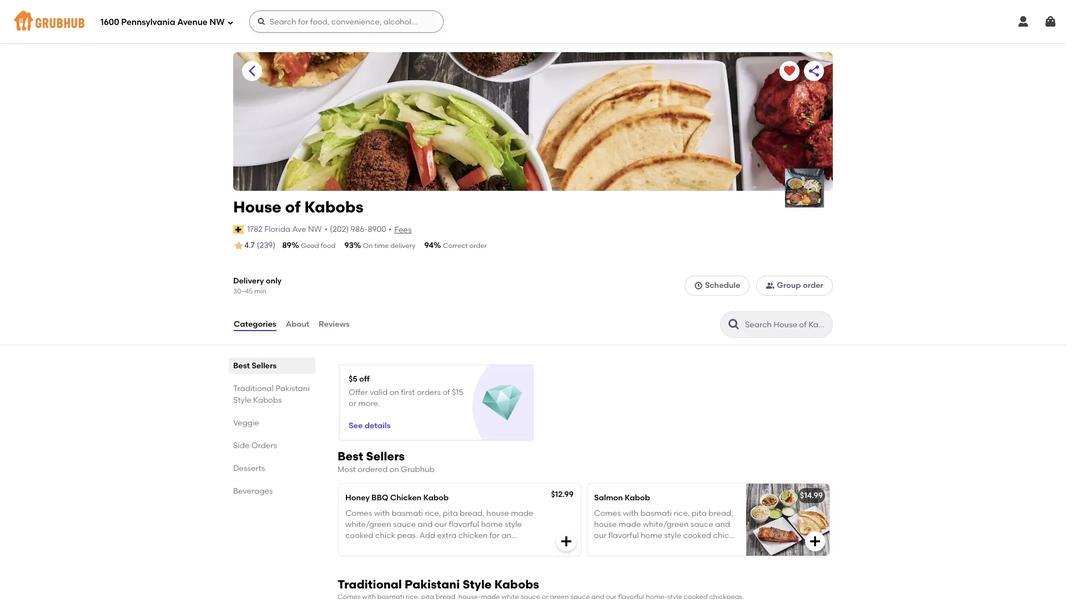 Task type: vqa. For each thing, say whether or not it's contained in the screenshot.
honey
yes



Task type: describe. For each thing, give the bounding box(es) containing it.
(239)
[[257, 241, 276, 250]]

0 horizontal spatial of
[[285, 198, 301, 217]]

veggie
[[233, 419, 259, 428]]

pennsylvania
[[121, 17, 175, 27]]

promo image
[[482, 383, 523, 424]]

$15
[[452, 388, 463, 398]]

extra
[[437, 532, 457, 541]]

share icon image
[[808, 64, 821, 78]]

sellers for best sellers
[[252, 362, 277, 371]]

schedule
[[705, 281, 741, 291]]

house of kabobs logo image
[[785, 169, 824, 208]]

correct order
[[443, 242, 487, 250]]

white/green for kabob
[[643, 520, 689, 530]]

group order
[[777, 281, 824, 291]]

about
[[286, 320, 309, 329]]

pita for honey bbq chicken kabob
[[443, 509, 458, 519]]

basmati for kabob
[[641, 509, 672, 519]]

with for bbq
[[374, 509, 390, 519]]

house for comes with basmati rice, pita bread, house made white/green sauce and our flavorful home style cooked chick peas. add extra chicken for an additional charge.
[[487, 509, 509, 519]]

nw for 1600 pennsylvania avenue nw
[[210, 17, 225, 27]]

best sellers
[[233, 362, 277, 371]]

peas. for kabob
[[594, 543, 615, 552]]

2 • from the left
[[389, 225, 392, 234]]

with for kabob
[[623, 509, 639, 519]]

cooked for comes with basmati rice, pita bread, house made white/green sauce and our flavorful home style cooked chick peas.
[[683, 532, 711, 541]]

house for comes with basmati rice, pita bread, house made white/green sauce and our flavorful home style cooked chick peas.
[[594, 520, 617, 530]]

charge.
[[386, 543, 415, 552]]

Search for food, convenience, alcohol... search field
[[249, 11, 444, 33]]

our for salmon kabob
[[594, 532, 607, 541]]

delivery only 30–45 min
[[233, 277, 282, 295]]

desserts tab
[[233, 463, 311, 475]]

people icon image
[[766, 282, 775, 291]]

saved restaurant image
[[783, 64, 796, 78]]

valid
[[370, 388, 388, 398]]

an
[[502, 532, 512, 541]]

best for best sellers most ordered on grubhub
[[338, 450, 363, 464]]

honey
[[345, 493, 370, 503]]

good
[[301, 242, 319, 250]]

(202) 986-8900 button
[[330, 224, 386, 235]]

correct
[[443, 242, 468, 250]]

delivery
[[233, 277, 264, 286]]

off
[[359, 375, 370, 384]]

comes for comes with basmati rice, pita bread, house made white/green sauce and our flavorful home style cooked chick peas.
[[594, 509, 621, 519]]

on time delivery
[[363, 242, 416, 250]]

(202)
[[330, 225, 349, 234]]

pita for salmon kabob
[[692, 509, 707, 519]]

or
[[349, 399, 356, 409]]

1782
[[247, 225, 263, 234]]

grubhub
[[401, 466, 435, 475]]

basmati for bbq
[[392, 509, 423, 519]]

2 kabob from the left
[[625, 493, 650, 503]]

1600
[[101, 17, 119, 27]]

florida
[[265, 225, 291, 234]]

comes with basmati rice, pita bread, house made white/green sauce and our flavorful home style cooked chick peas. add extra chicken for an additional charge.
[[345, 509, 533, 552]]

see
[[349, 421, 363, 431]]

add
[[420, 532, 435, 541]]

beverages tab
[[233, 486, 311, 498]]

best sellers most ordered on grubhub
[[338, 450, 435, 475]]

94
[[424, 241, 434, 250]]

side orders
[[233, 442, 277, 451]]

1600 pennsylvania avenue nw
[[101, 17, 225, 27]]

delivery
[[391, 242, 416, 250]]

min
[[254, 288, 267, 295]]

house of kabobs
[[233, 198, 364, 217]]

1 vertical spatial traditional
[[338, 578, 402, 592]]

side orders tab
[[233, 441, 311, 452]]

additional
[[345, 543, 384, 552]]

group order button
[[757, 276, 833, 296]]

group
[[777, 281, 801, 291]]

traditional pakistani style kabobs inside traditional pakistani style kabobs tab
[[233, 384, 310, 406]]

4.7
[[244, 241, 255, 251]]

cooked for comes with basmati rice, pita bread, house made white/green sauce and our flavorful home style cooked chick peas. add extra chicken for an additional charge.
[[345, 532, 373, 541]]

desserts
[[233, 464, 265, 474]]

• (202) 986-8900 • fees
[[325, 225, 412, 235]]

rice, for salmon kabob
[[674, 509, 690, 519]]

good food
[[301, 242, 336, 250]]

sauce for kabob
[[691, 520, 713, 530]]

best for best sellers
[[233, 362, 250, 371]]

1 vertical spatial pakistani
[[405, 578, 460, 592]]

home for honey bbq chicken kabob
[[481, 520, 503, 530]]

986-
[[351, 225, 368, 234]]

chick for comes with basmati rice, pita bread, house made white/green sauce and our flavorful home style cooked chick peas. add extra chicken for an additional charge.
[[375, 532, 395, 541]]

ordered
[[358, 466, 388, 475]]

on for sellers
[[390, 466, 399, 475]]

of inside $5 off offer valid on first orders of $15 or more.
[[443, 388, 450, 398]]

reviews button
[[318, 305, 350, 345]]

saved restaurant button
[[780, 61, 800, 81]]

0 vertical spatial kabobs
[[304, 198, 364, 217]]

only
[[266, 277, 282, 286]]

caret left icon image
[[245, 64, 259, 78]]

nw for 1782 florida ave nw
[[308, 225, 322, 234]]

0 horizontal spatial svg image
[[227, 19, 234, 26]]

$14.99
[[800, 491, 823, 501]]

about button
[[285, 305, 310, 345]]

93
[[344, 241, 354, 250]]

traditional inside 'traditional pakistani style kabobs'
[[233, 384, 274, 394]]

orders
[[251, 442, 277, 451]]

subscription pass image
[[233, 225, 244, 234]]

chicken
[[390, 493, 422, 503]]

orders
[[417, 388, 441, 398]]

see details
[[349, 421, 391, 431]]

sauce for bbq
[[393, 520, 416, 530]]

avenue
[[177, 17, 208, 27]]



Task type: locate. For each thing, give the bounding box(es) containing it.
Search House of Kabobs search field
[[744, 320, 829, 331]]

pita inside comes with basmati rice, pita bread, house made white/green sauce and our flavorful home style cooked chick peas. add extra chicken for an additional charge.
[[443, 509, 458, 519]]

kabobs down an
[[495, 578, 539, 592]]

peas. inside comes with basmati rice, pita bread, house made white/green sauce and our flavorful home style cooked chick peas.
[[594, 543, 615, 552]]

best inside best sellers tab
[[233, 362, 250, 371]]

peas. for bbq
[[397, 532, 418, 541]]

best sellers tab
[[233, 361, 311, 372]]

house
[[487, 509, 509, 519], [594, 520, 617, 530]]

made inside comes with basmati rice, pita bread, house made white/green sauce and our flavorful home style cooked chick peas. add extra chicken for an additional charge.
[[511, 509, 533, 519]]

order for group order
[[803, 281, 824, 291]]

with down salmon kabob
[[623, 509, 639, 519]]

1 vertical spatial flavorful
[[609, 532, 639, 541]]

order for correct order
[[470, 242, 487, 250]]

white/green for bbq
[[345, 520, 391, 530]]

0 horizontal spatial traditional pakistani style kabobs
[[233, 384, 310, 406]]

0 vertical spatial made
[[511, 509, 533, 519]]

house inside comes with basmati rice, pita bread, house made white/green sauce and our flavorful home style cooked chick peas.
[[594, 520, 617, 530]]

and inside comes with basmati rice, pita bread, house made white/green sauce and our flavorful home style cooked chick peas.
[[715, 520, 730, 530]]

svg image
[[1017, 15, 1030, 28], [1044, 15, 1057, 28], [694, 282, 703, 291], [809, 535, 822, 548]]

1 vertical spatial best
[[338, 450, 363, 464]]

home
[[481, 520, 503, 530], [641, 532, 663, 541]]

peas. inside comes with basmati rice, pita bread, house made white/green sauce and our flavorful home style cooked chick peas. add extra chicken for an additional charge.
[[397, 532, 418, 541]]

2 rice, from the left
[[674, 509, 690, 519]]

basmati down salmon kabob
[[641, 509, 672, 519]]

0 horizontal spatial chick
[[375, 532, 395, 541]]

0 horizontal spatial style
[[233, 396, 251, 406]]

sauce inside comes with basmati rice, pita bread, house made white/green sauce and our flavorful home style cooked chick peas. add extra chicken for an additional charge.
[[393, 520, 416, 530]]

flavorful inside comes with basmati rice, pita bread, house made white/green sauce and our flavorful home style cooked chick peas. add extra chicken for an additional charge.
[[449, 520, 479, 530]]

of
[[285, 198, 301, 217], [443, 388, 450, 398]]

order right group
[[803, 281, 824, 291]]

2 white/green from the left
[[643, 520, 689, 530]]

with
[[374, 509, 390, 519], [623, 509, 639, 519]]

peas. down salmon
[[594, 543, 615, 552]]

0 horizontal spatial with
[[374, 509, 390, 519]]

$5
[[349, 375, 358, 384]]

style
[[233, 396, 251, 406], [463, 578, 492, 592]]

1 horizontal spatial bread,
[[709, 509, 733, 519]]

1 vertical spatial order
[[803, 281, 824, 291]]

best inside best sellers most ordered on grubhub
[[338, 450, 363, 464]]

0 horizontal spatial traditional
[[233, 384, 274, 394]]

and inside comes with basmati rice, pita bread, house made white/green sauce and our flavorful home style cooked chick peas. add extra chicken for an additional charge.
[[418, 520, 433, 530]]

best up traditional pakistani style kabobs tab on the left bottom
[[233, 362, 250, 371]]

style down chicken on the left
[[463, 578, 492, 592]]

1 horizontal spatial peas.
[[594, 543, 615, 552]]

pakistani
[[276, 384, 310, 394], [405, 578, 460, 592]]

1 vertical spatial of
[[443, 388, 450, 398]]

8900
[[368, 225, 386, 234]]

bbq
[[372, 493, 388, 503]]

nw
[[210, 17, 225, 27], [308, 225, 322, 234]]

0 horizontal spatial basmati
[[392, 509, 423, 519]]

0 vertical spatial of
[[285, 198, 301, 217]]

home inside comes with basmati rice, pita bread, house made white/green sauce and our flavorful home style cooked chick peas.
[[641, 532, 663, 541]]

1 pita from the left
[[443, 509, 458, 519]]

side
[[233, 442, 250, 451]]

comes
[[345, 509, 372, 519], [594, 509, 621, 519]]

1 vertical spatial nw
[[308, 225, 322, 234]]

our down salmon
[[594, 532, 607, 541]]

comes with basmati rice, pita bread, house made white/green sauce and our flavorful home style cooked chick peas.
[[594, 509, 733, 552]]

0 vertical spatial nw
[[210, 17, 225, 27]]

for
[[490, 532, 500, 541]]

chick inside comes with basmati rice, pita bread, house made white/green sauce and our flavorful home style cooked chick peas.
[[713, 532, 733, 541]]

1 rice, from the left
[[425, 509, 441, 519]]

most
[[338, 466, 356, 475]]

made
[[511, 509, 533, 519], [619, 520, 641, 530]]

1 horizontal spatial flavorful
[[609, 532, 639, 541]]

flavorful inside comes with basmati rice, pita bread, house made white/green sauce and our flavorful home style cooked chick peas.
[[609, 532, 639, 541]]

2 pita from the left
[[692, 509, 707, 519]]

on inside best sellers most ordered on grubhub
[[390, 466, 399, 475]]

2 and from the left
[[715, 520, 730, 530]]

kabob right "chicken"
[[423, 493, 449, 503]]

basmati inside comes with basmati rice, pita bread, house made white/green sauce and our flavorful home style cooked chick peas.
[[641, 509, 672, 519]]

1 horizontal spatial sauce
[[691, 520, 713, 530]]

nw right avenue
[[210, 17, 225, 27]]

2 vertical spatial kabobs
[[495, 578, 539, 592]]

home inside comes with basmati rice, pita bread, house made white/green sauce and our flavorful home style cooked chick peas. add extra chicken for an additional charge.
[[481, 520, 503, 530]]

pita
[[443, 509, 458, 519], [692, 509, 707, 519]]

1 vertical spatial our
[[594, 532, 607, 541]]

1 vertical spatial style
[[664, 532, 682, 541]]

flavorful for salmon kabob
[[609, 532, 639, 541]]

1 horizontal spatial kabobs
[[304, 198, 364, 217]]

2 horizontal spatial kabobs
[[495, 578, 539, 592]]

our
[[435, 520, 447, 530], [594, 532, 607, 541]]

flavorful down salmon kabob
[[609, 532, 639, 541]]

1 horizontal spatial with
[[623, 509, 639, 519]]

1 horizontal spatial best
[[338, 450, 363, 464]]

0 vertical spatial home
[[481, 520, 503, 530]]

2 comes from the left
[[594, 509, 621, 519]]

kabob right salmon
[[625, 493, 650, 503]]

1 vertical spatial traditional pakistani style kabobs
[[338, 578, 539, 592]]

chick inside comes with basmati rice, pita bread, house made white/green sauce and our flavorful home style cooked chick peas. add extra chicken for an additional charge.
[[375, 532, 395, 541]]

order inside button
[[803, 281, 824, 291]]

main navigation navigation
[[0, 0, 1066, 43]]

basmati inside comes with basmati rice, pita bread, house made white/green sauce and our flavorful home style cooked chick peas. add extra chicken for an additional charge.
[[392, 509, 423, 519]]

1 horizontal spatial white/green
[[643, 520, 689, 530]]

1 chick from the left
[[375, 532, 395, 541]]

white/green inside comes with basmati rice, pita bread, house made white/green sauce and our flavorful home style cooked chick peas. add extra chicken for an additional charge.
[[345, 520, 391, 530]]

1 horizontal spatial rice,
[[674, 509, 690, 519]]

0 vertical spatial best
[[233, 362, 250, 371]]

1 horizontal spatial and
[[715, 520, 730, 530]]

honey bbq chicken kabob
[[345, 493, 449, 503]]

0 vertical spatial style
[[505, 520, 522, 530]]

0 horizontal spatial nw
[[210, 17, 225, 27]]

pakistani down the add
[[405, 578, 460, 592]]

veggie tab
[[233, 418, 311, 429]]

sellers inside tab
[[252, 362, 277, 371]]

our inside comes with basmati rice, pita bread, house made white/green sauce and our flavorful home style cooked chick peas. add extra chicken for an additional charge.
[[435, 520, 447, 530]]

svg image down $12.99
[[560, 535, 573, 548]]

pakistani inside 'traditional pakistani style kabobs'
[[276, 384, 310, 394]]

$5 off offer valid on first orders of $15 or more.
[[349, 375, 463, 409]]

1 horizontal spatial traditional pakistani style kabobs
[[338, 578, 539, 592]]

0 horizontal spatial best
[[233, 362, 250, 371]]

89
[[282, 241, 292, 250]]

1 horizontal spatial of
[[443, 388, 450, 398]]

white/green inside comes with basmati rice, pita bread, house made white/green sauce and our flavorful home style cooked chick peas.
[[643, 520, 689, 530]]

style inside comes with basmati rice, pita bread, house made white/green sauce and our flavorful home style cooked chick peas. add extra chicken for an additional charge.
[[505, 520, 522, 530]]

fees button
[[394, 224, 412, 237]]

traditional down the best sellers
[[233, 384, 274, 394]]

traditional pakistani style kabobs tab
[[233, 383, 311, 407]]

home down salmon kabob
[[641, 532, 663, 541]]

our up extra
[[435, 520, 447, 530]]

made down salmon kabob
[[619, 520, 641, 530]]

our for honey bbq chicken kabob
[[435, 520, 447, 530]]

white/green
[[345, 520, 391, 530], [643, 520, 689, 530]]

time
[[374, 242, 389, 250]]

fees
[[394, 225, 412, 235]]

0 horizontal spatial order
[[470, 242, 487, 250]]

cooked inside comes with basmati rice, pita bread, house made white/green sauce and our flavorful home style cooked chick peas. add extra chicken for an additional charge.
[[345, 532, 373, 541]]

1 horizontal spatial comes
[[594, 509, 621, 519]]

1782 florida ave nw button
[[247, 224, 322, 236]]

0 vertical spatial flavorful
[[449, 520, 479, 530]]

2 sauce from the left
[[691, 520, 713, 530]]

0 horizontal spatial cooked
[[345, 532, 373, 541]]

30–45
[[233, 288, 253, 295]]

bread, for comes with basmati rice, pita bread, house made white/green sauce and our flavorful home style cooked chick peas. add extra chicken for an additional charge.
[[460, 509, 485, 519]]

0 horizontal spatial bread,
[[460, 509, 485, 519]]

house inside comes with basmati rice, pita bread, house made white/green sauce and our flavorful home style cooked chick peas. add extra chicken for an additional charge.
[[487, 509, 509, 519]]

and
[[418, 520, 433, 530], [715, 520, 730, 530]]

chick for comes with basmati rice, pita bread, house made white/green sauce and our flavorful home style cooked chick peas.
[[713, 532, 733, 541]]

svg image inside schedule button
[[694, 282, 703, 291]]

search icon image
[[728, 318, 741, 332]]

categories button
[[233, 305, 277, 345]]

1 horizontal spatial style
[[463, 578, 492, 592]]

house
[[233, 198, 282, 217]]

0 horizontal spatial and
[[418, 520, 433, 530]]

1782 florida ave nw
[[247, 225, 322, 234]]

basmati down "chicken"
[[392, 509, 423, 519]]

0 vertical spatial traditional pakistani style kabobs
[[233, 384, 310, 406]]

2 with from the left
[[623, 509, 639, 519]]

salmon
[[594, 493, 623, 503]]

1 vertical spatial kabobs
[[253, 396, 282, 406]]

0 vertical spatial peas.
[[397, 532, 418, 541]]

2 basmati from the left
[[641, 509, 672, 519]]

1 cooked from the left
[[345, 532, 373, 541]]

0 vertical spatial on
[[390, 388, 399, 398]]

0 horizontal spatial •
[[325, 225, 328, 234]]

1 • from the left
[[325, 225, 328, 234]]

made up an
[[511, 509, 533, 519]]

0 horizontal spatial style
[[505, 520, 522, 530]]

1 vertical spatial house
[[594, 520, 617, 530]]

salmon kabob
[[594, 493, 650, 503]]

cooked
[[345, 532, 373, 541], [683, 532, 711, 541]]

comes down honey
[[345, 509, 372, 519]]

2 bread, from the left
[[709, 509, 733, 519]]

svg image up caret left icon
[[257, 17, 266, 26]]

1 horizontal spatial traditional
[[338, 578, 402, 592]]

1 horizontal spatial order
[[803, 281, 824, 291]]

1 vertical spatial made
[[619, 520, 641, 530]]

house down salmon
[[594, 520, 617, 530]]

1 on from the top
[[390, 388, 399, 398]]

1 horizontal spatial kabob
[[625, 493, 650, 503]]

rice, inside comes with basmati rice, pita bread, house made white/green sauce and our flavorful home style cooked chick peas. add extra chicken for an additional charge.
[[425, 509, 441, 519]]

see details button
[[349, 416, 391, 436]]

with down bbq
[[374, 509, 390, 519]]

2 horizontal spatial svg image
[[560, 535, 573, 548]]

on right ordered
[[390, 466, 399, 475]]

1 horizontal spatial svg image
[[257, 17, 266, 26]]

0 vertical spatial traditional
[[233, 384, 274, 394]]

with inside comes with basmati rice, pita bread, house made white/green sauce and our flavorful home style cooked chick peas. add extra chicken for an additional charge.
[[374, 509, 390, 519]]

1 vertical spatial style
[[463, 578, 492, 592]]

comes down salmon
[[594, 509, 621, 519]]

• left fees
[[389, 225, 392, 234]]

pita inside comes with basmati rice, pita bread, house made white/green sauce and our flavorful home style cooked chick peas.
[[692, 509, 707, 519]]

made inside comes with basmati rice, pita bread, house made white/green sauce and our flavorful home style cooked chick peas.
[[619, 520, 641, 530]]

0 vertical spatial order
[[470, 242, 487, 250]]

style for comes with basmati rice, pita bread, house made white/green sauce and our flavorful home style cooked chick peas. add extra chicken for an additional charge.
[[505, 520, 522, 530]]

•
[[325, 225, 328, 234], [389, 225, 392, 234]]

on inside $5 off offer valid on first orders of $15 or more.
[[390, 388, 399, 398]]

1 sauce from the left
[[393, 520, 416, 530]]

traditional pakistani style kabobs down extra
[[338, 578, 539, 592]]

best
[[233, 362, 250, 371], [338, 450, 363, 464]]

0 horizontal spatial white/green
[[345, 520, 391, 530]]

0 horizontal spatial house
[[487, 509, 509, 519]]

1 horizontal spatial style
[[664, 532, 682, 541]]

kabobs
[[304, 198, 364, 217], [253, 396, 282, 406], [495, 578, 539, 592]]

0 horizontal spatial our
[[435, 520, 447, 530]]

cooked inside comes with basmati rice, pita bread, house made white/green sauce and our flavorful home style cooked chick peas.
[[683, 532, 711, 541]]

1 vertical spatial home
[[641, 532, 663, 541]]

of up ave
[[285, 198, 301, 217]]

schedule button
[[685, 276, 750, 296]]

1 kabob from the left
[[423, 493, 449, 503]]

rice, for honey bbq chicken kabob
[[425, 509, 441, 519]]

traditional pakistani style kabobs
[[233, 384, 310, 406], [338, 578, 539, 592]]

1 horizontal spatial •
[[389, 225, 392, 234]]

0 horizontal spatial rice,
[[425, 509, 441, 519]]

sellers up traditional pakistani style kabobs tab on the left bottom
[[252, 362, 277, 371]]

1 horizontal spatial made
[[619, 520, 641, 530]]

1 comes from the left
[[345, 509, 372, 519]]

2 on from the top
[[390, 466, 399, 475]]

sauce
[[393, 520, 416, 530], [691, 520, 713, 530]]

comes inside comes with basmati rice, pita bread, house made white/green sauce and our flavorful home style cooked chick peas.
[[594, 509, 621, 519]]

1 bread, from the left
[[460, 509, 485, 519]]

peas.
[[397, 532, 418, 541], [594, 543, 615, 552]]

1 white/green from the left
[[345, 520, 391, 530]]

offer
[[349, 388, 368, 398]]

made for comes with basmati rice, pita bread, house made white/green sauce and our flavorful home style cooked chick peas.
[[619, 520, 641, 530]]

• left (202)
[[325, 225, 328, 234]]

comes inside comes with basmati rice, pita bread, house made white/green sauce and our flavorful home style cooked chick peas. add extra chicken for an additional charge.
[[345, 509, 372, 519]]

0 horizontal spatial sauce
[[393, 520, 416, 530]]

on
[[363, 242, 373, 250]]

traditional
[[233, 384, 274, 394], [338, 578, 402, 592]]

1 basmati from the left
[[392, 509, 423, 519]]

1 horizontal spatial basmati
[[641, 509, 672, 519]]

home for salmon kabob
[[641, 532, 663, 541]]

more.
[[358, 399, 380, 409]]

flavorful for honey bbq chicken kabob
[[449, 520, 479, 530]]

2 chick from the left
[[713, 532, 733, 541]]

reviews
[[319, 320, 350, 329]]

kabobs inside 'traditional pakistani style kabobs'
[[253, 396, 282, 406]]

sauce inside comes with basmati rice, pita bread, house made white/green sauce and our flavorful home style cooked chick peas.
[[691, 520, 713, 530]]

first
[[401, 388, 415, 398]]

1 horizontal spatial home
[[641, 532, 663, 541]]

salmon kabob image
[[746, 484, 830, 556]]

peas. up charge. on the bottom
[[397, 532, 418, 541]]

kabobs up (202)
[[304, 198, 364, 217]]

1 vertical spatial on
[[390, 466, 399, 475]]

1 with from the left
[[374, 509, 390, 519]]

nw inside main navigation navigation
[[210, 17, 225, 27]]

0 horizontal spatial pakistani
[[276, 384, 310, 394]]

1 horizontal spatial cooked
[[683, 532, 711, 541]]

1 vertical spatial sellers
[[366, 450, 405, 464]]

0 horizontal spatial peas.
[[397, 532, 418, 541]]

and for salmon kabob
[[715, 520, 730, 530]]

0 horizontal spatial kabobs
[[253, 396, 282, 406]]

0 vertical spatial sellers
[[252, 362, 277, 371]]

pakistani down best sellers tab on the left bottom of the page
[[276, 384, 310, 394]]

2 cooked from the left
[[683, 532, 711, 541]]

style
[[505, 520, 522, 530], [664, 532, 682, 541]]

of left $15
[[443, 388, 450, 398]]

categories
[[234, 320, 276, 329]]

rice,
[[425, 509, 441, 519], [674, 509, 690, 519]]

on for off
[[390, 388, 399, 398]]

0 horizontal spatial home
[[481, 520, 503, 530]]

home up for
[[481, 520, 503, 530]]

1 horizontal spatial pakistani
[[405, 578, 460, 592]]

sellers inside best sellers most ordered on grubhub
[[366, 450, 405, 464]]

on left first
[[390, 388, 399, 398]]

best up most
[[338, 450, 363, 464]]

white/green up additional
[[345, 520, 391, 530]]

0 horizontal spatial kabob
[[423, 493, 449, 503]]

white/green down salmon kabob
[[643, 520, 689, 530]]

0 vertical spatial house
[[487, 509, 509, 519]]

style inside 'traditional pakistani style kabobs'
[[233, 396, 251, 406]]

svg image right avenue
[[227, 19, 234, 26]]

0 vertical spatial style
[[233, 396, 251, 406]]

0 vertical spatial pakistani
[[276, 384, 310, 394]]

nw right ave
[[308, 225, 322, 234]]

1 horizontal spatial chick
[[713, 532, 733, 541]]

0 horizontal spatial sellers
[[252, 362, 277, 371]]

food
[[321, 242, 336, 250]]

star icon image
[[233, 241, 244, 252]]

details
[[365, 421, 391, 431]]

bread, for comes with basmati rice, pita bread, house made white/green sauce and our flavorful home style cooked chick peas.
[[709, 509, 733, 519]]

style for comes with basmati rice, pita bread, house made white/green sauce and our flavorful home style cooked chick peas.
[[664, 532, 682, 541]]

house up for
[[487, 509, 509, 519]]

1 horizontal spatial house
[[594, 520, 617, 530]]

chicken
[[458, 532, 488, 541]]

bread, inside comes with basmati rice, pita bread, house made white/green sauce and our flavorful home style cooked chick peas.
[[709, 509, 733, 519]]

style up veggie
[[233, 396, 251, 406]]

traditional pakistani style kabobs down best sellers tab on the left bottom of the page
[[233, 384, 310, 406]]

traditional down additional
[[338, 578, 402, 592]]

beverages
[[233, 487, 273, 497]]

1 horizontal spatial nw
[[308, 225, 322, 234]]

1 and from the left
[[418, 520, 433, 530]]

1 horizontal spatial sellers
[[366, 450, 405, 464]]

ave
[[292, 225, 306, 234]]

0 vertical spatial our
[[435, 520, 447, 530]]

1 horizontal spatial pita
[[692, 509, 707, 519]]

1 horizontal spatial our
[[594, 532, 607, 541]]

0 horizontal spatial comes
[[345, 509, 372, 519]]

svg image
[[257, 17, 266, 26], [227, 19, 234, 26], [560, 535, 573, 548]]

style inside comes with basmati rice, pita bread, house made white/green sauce and our flavorful home style cooked chick peas.
[[664, 532, 682, 541]]

made for comes with basmati rice, pita bread, house made white/green sauce and our flavorful home style cooked chick peas. add extra chicken for an additional charge.
[[511, 509, 533, 519]]

and for honey bbq chicken kabob
[[418, 520, 433, 530]]

comes for comes with basmati rice, pita bread, house made white/green sauce and our flavorful home style cooked chick peas. add extra chicken for an additional charge.
[[345, 509, 372, 519]]

bread, inside comes with basmati rice, pita bread, house made white/green sauce and our flavorful home style cooked chick peas. add extra chicken for an additional charge.
[[460, 509, 485, 519]]

order right correct
[[470, 242, 487, 250]]

sellers for best sellers most ordered on grubhub
[[366, 450, 405, 464]]

chick
[[375, 532, 395, 541], [713, 532, 733, 541]]

$12.99
[[551, 490, 574, 500]]

rice, inside comes with basmati rice, pita bread, house made white/green sauce and our flavorful home style cooked chick peas.
[[674, 509, 690, 519]]

0 horizontal spatial made
[[511, 509, 533, 519]]

with inside comes with basmati rice, pita bread, house made white/green sauce and our flavorful home style cooked chick peas.
[[623, 509, 639, 519]]

kabobs up veggie tab
[[253, 396, 282, 406]]

nw inside button
[[308, 225, 322, 234]]

1 vertical spatial peas.
[[594, 543, 615, 552]]

sellers up ordered
[[366, 450, 405, 464]]

our inside comes with basmati rice, pita bread, house made white/green sauce and our flavorful home style cooked chick peas.
[[594, 532, 607, 541]]

0 horizontal spatial flavorful
[[449, 520, 479, 530]]

flavorful up chicken on the left
[[449, 520, 479, 530]]



